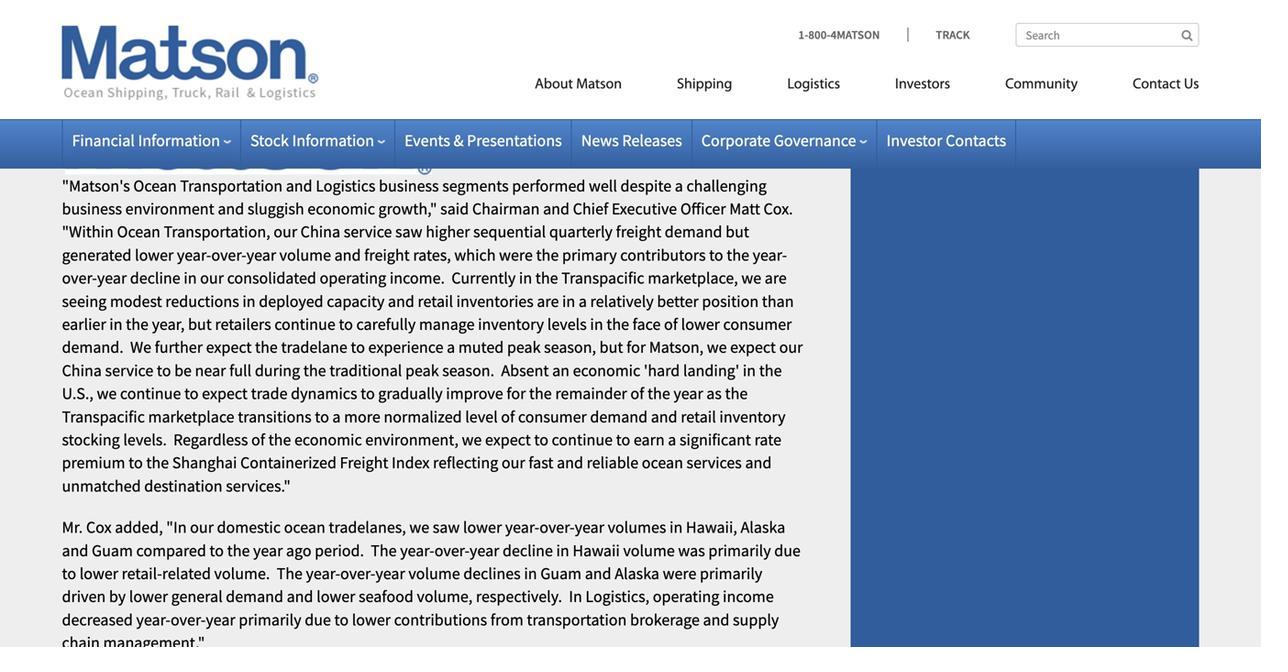 Task type: locate. For each thing, give the bounding box(es) containing it.
demand inside , we continue to expect trade dynamics to gradually improve for the remainder of the year as the transpacific marketplace transitions to a more normalized level of consumer demand and retail inventory stocking levels.  regardless of the economic environment, we expect to continue to earn a significant rate premium to the shanghai containerized freight index reflecting our fast and reliable ocean services and unmatched destination services."
[[590, 407, 648, 427]]

0 vertical spatial second
[[392, 28, 442, 49]]

lower down environment
[[135, 245, 174, 265]]

0 horizontal spatial saw
[[395, 222, 422, 242]]

, inside mr. cox added, "in our domestic ocean tradelanes, we saw lower year-over-year volumes in hawaii , alaska and guam compared to the year ago period.  the year-over-year decline in hawaii
[[733, 517, 737, 538]]

1 horizontal spatial freight
[[616, 222, 661, 242]]

saw down growth,"
[[395, 222, 422, 242]]

in
[[184, 268, 197, 289], [519, 268, 532, 289], [242, 291, 256, 312], [562, 291, 575, 312], [109, 314, 123, 335], [590, 314, 603, 335], [743, 360, 756, 381], [670, 517, 683, 538], [556, 540, 569, 561], [524, 564, 537, 584]]

1 vertical spatial continue
[[120, 383, 181, 404]]

1 vertical spatial but
[[188, 314, 212, 335]]

1 horizontal spatial but
[[600, 337, 623, 358]]

lower up declines
[[463, 517, 502, 538]]

business
[[379, 175, 439, 196], [62, 199, 122, 219]]

saw inside service saw higher sequential quarterly freight demand but generated lower year-over-year volume and freight rates, which were the primary contributors to the year- over-year decline in our consolidated operating income.  currently in the transpacific marketplace, we are seeing modest reductions in deployed capacity and retail inventories are in a relatively better position than earlier in the year, but retailers continue to carefully manage inventory levels in the face of lower consumer demand.  we further expect the tradelane to experience a muted peak season, but for matson, we expect our china service to be near full during the traditional peak season.  absent an economic 'hard landing' in the u.s.
[[395, 222, 422, 242]]

1 vertical spatial volume
[[623, 540, 675, 561]]

1 horizontal spatial saw
[[433, 517, 460, 538]]

second down per diluted share, for the quarter ended
[[392, 28, 442, 49]]

0 horizontal spatial guam
[[92, 540, 133, 561]]

and right fast
[[557, 453, 583, 473]]

marketplace
[[148, 407, 234, 427]]

ago
[[286, 540, 311, 561]]

season,
[[544, 337, 596, 358]]

0 horizontal spatial due
[[305, 610, 331, 630]]

manage
[[419, 314, 475, 335]]

we up volume was primarily due to lower retail-related volume.  the year-over-year volume declines in
[[409, 517, 429, 538]]

volume down volumes
[[623, 540, 675, 561]]

1 horizontal spatial logistics
[[787, 78, 840, 92]]

primarily inside volume was primarily due to lower retail-related volume.  the year-over-year volume declines in
[[708, 540, 771, 561]]

for right the .1 million
[[174, 51, 194, 72]]

1 vertical spatial transpacific
[[62, 407, 145, 427]]

1 vertical spatial primarily
[[700, 564, 762, 584]]

0 vertical spatial logistics
[[787, 78, 840, 92]]

business up growth,"
[[379, 175, 439, 196]]

consolidated
[[227, 268, 316, 289]]

and down ago
[[287, 587, 313, 607]]

economic up remainder
[[573, 360, 641, 381]]

logistics,
[[586, 587, 650, 607]]

lower
[[135, 245, 174, 265], [681, 314, 720, 335], [463, 517, 502, 538], [80, 564, 118, 584], [129, 587, 168, 607], [317, 587, 355, 607], [352, 610, 391, 630]]

a right despite
[[675, 175, 683, 196]]

service down growth,"
[[344, 222, 392, 242]]

the up destination
[[146, 453, 169, 473]]

releases
[[622, 130, 682, 151]]

0 vertical spatial business
[[379, 175, 439, 196]]

over- up seafood at the bottom of page
[[340, 564, 376, 584]]

1 horizontal spatial volume
[[408, 564, 460, 584]]

expect up full
[[206, 337, 252, 358]]

1 horizontal spatial ocean
[[642, 453, 683, 473]]

expect
[[206, 337, 252, 358], [730, 337, 776, 358], [202, 383, 248, 404], [485, 430, 531, 450]]

diluted down ended in the left of the page
[[88, 28, 137, 49]]

transportation
[[527, 610, 627, 630]]

quarter inside per diluted share, for the quarter ended
[[62, 5, 113, 26]]

retail inside , we continue to expect trade dynamics to gradually improve for the remainder of the year as the transpacific marketplace transitions to a more normalized level of consumer demand and retail inventory stocking levels.  regardless of the economic environment, we expect to continue to earn a significant rate premium to the shanghai containerized freight index reflecting our fast and reliable ocean services and unmatched destination services."
[[681, 407, 716, 427]]

but right season,
[[600, 337, 623, 358]]

consumer inside service saw higher sequential quarterly freight demand but generated lower year-over-year volume and freight rates, which were the primary contributors to the year- over-year decline in our consolidated operating income.  currently in the transpacific marketplace, we are seeing modest reductions in deployed capacity and retail inventories are in a relatively better position than earlier in the year, but retailers continue to carefully manage inventory levels in the face of lower consumer demand.  we further expect the tradelane to experience a muted peak season, but for matson, we expect our china service to be near full during the traditional peak season.  absent an economic 'hard landing' in the u.s.
[[723, 314, 792, 335]]

china inside service saw higher sequential quarterly freight demand but generated lower year-over-year volume and freight rates, which were the primary contributors to the year- over-year decline in our consolidated operating income.  currently in the transpacific marketplace, we are seeing modest reductions in deployed capacity and retail inventories are in a relatively better position than earlier in the year, but retailers continue to carefully manage inventory levels in the face of lower consumer demand.  we further expect the tradelane to experience a muted peak season, but for matson, we expect our china service to be near full during the traditional peak season.  absent an economic 'hard landing' in the u.s.
[[62, 360, 102, 381]]

investors
[[895, 78, 950, 92]]

1 vertical spatial china
[[62, 360, 102, 381]]

0 horizontal spatial hawaii
[[573, 540, 620, 561]]

year- inside 'were primarily driven by lower general demand and lower seafood volume, respectively.  in logistics, operating income decreased year-over-year primarily due to lower contributions from transportation brokerage and supply chain management."'
[[136, 610, 171, 630]]

was up brokerage
[[678, 540, 705, 561]]

0 horizontal spatial service
[[105, 360, 153, 381]]

of inside service saw higher sequential quarterly freight demand but generated lower year-over-year volume and freight rates, which were the primary contributors to the year- over-year decline in our consolidated operating income.  currently in the transpacific marketplace, we are seeing modest reductions in deployed capacity and retail inventories are in a relatively better position than earlier in the year, but retailers continue to carefully manage inventory levels in the face of lower consumer demand.  we further expect the tradelane to experience a muted peak season, but for matson, we expect our china service to be near full during the traditional peak season.  absent an economic 'hard landing' in the u.s.
[[664, 314, 678, 335]]

0 horizontal spatial business
[[62, 199, 122, 219]]

2023 up the consolidated
[[225, 5, 258, 26]]

decline up modest
[[130, 268, 180, 289]]

2 horizontal spatial continue
[[552, 430, 613, 450]]

0 horizontal spatial second
[[223, 51, 272, 72]]

muted
[[458, 337, 504, 358]]

landing'
[[683, 360, 739, 381]]

retail down "as"
[[681, 407, 716, 427]]

year- down transportation,
[[177, 245, 211, 265]]

quarter
[[62, 5, 113, 26], [445, 28, 496, 49], [276, 51, 327, 72]]

a inside "matson's ocean transportation and logistics business segments performed well despite a challenging business environment and sluggish economic growth," said chairman and chief executive officer
[[675, 175, 683, 196]]

0 horizontal spatial 2023
[[225, 5, 258, 26]]

0 vertical spatial demand
[[665, 222, 722, 242]]

0 vertical spatial was
[[536, 28, 563, 49]]

cox for mr.
[[86, 517, 112, 538]]

1 horizontal spatial hawaii
[[686, 517, 733, 538]]

0 horizontal spatial quarter
[[62, 5, 113, 26]]

guam down 'added,'
[[92, 540, 133, 561]]

due
[[774, 540, 801, 561], [305, 610, 331, 630]]

1 vertical spatial per
[[62, 28, 85, 49]]

inventory inside , we continue to expect trade dynamics to gradually improve for the remainder of the year as the transpacific marketplace transitions to a more normalized level of consumer demand and retail inventory stocking levels.  regardless of the economic environment, we expect to continue to earn a significant rate premium to the shanghai containerized freight index reflecting our fast and reliable ocean services and unmatched destination services."
[[719, 407, 786, 427]]

1 horizontal spatial china
[[301, 222, 340, 242]]

0 horizontal spatial volume
[[279, 245, 331, 265]]

2 vertical spatial quarter
[[276, 51, 327, 72]]

the inside per diluted share, for the quarter ended
[[741, 0, 763, 3]]

levels
[[547, 314, 587, 335]]

1 vertical spatial logistics
[[316, 175, 376, 196]]

0 vertical spatial operating
[[320, 268, 386, 289]]

declines
[[463, 564, 521, 584]]

, down services
[[733, 517, 737, 538]]

share,
[[673, 0, 715, 3]]

contributors
[[620, 245, 706, 265]]

consumer
[[723, 314, 792, 335], [518, 407, 587, 427]]

peak up gradually
[[405, 360, 439, 381]]

investor contacts link
[[887, 130, 1006, 151]]

in right volumes
[[670, 517, 683, 538]]

of down transitions
[[251, 430, 265, 450]]

1 horizontal spatial cox
[[764, 199, 789, 219]]

0 vertical spatial were
[[499, 245, 533, 265]]

sluggish
[[247, 199, 304, 219]]

consumer down 'than'
[[723, 314, 792, 335]]

alaska up logistics,
[[615, 564, 659, 584]]

lower inside mr. cox added, "in our domestic ocean tradelanes, we saw lower year-over-year volumes in hawaii , alaska and guam compared to the year ago period.  the year-over-year decline in hawaii
[[463, 517, 502, 538]]

1 vertical spatial decline
[[503, 540, 553, 561]]

lower inside volume was primarily due to lower retail-related volume.  the year-over-year volume declines in
[[80, 564, 118, 584]]

0 vertical spatial cox
[[764, 199, 789, 219]]

the down tradelanes,
[[371, 540, 397, 561]]

was inside volume was primarily due to lower retail-related volume.  the year-over-year volume declines in
[[678, 540, 705, 561]]

and up capacity
[[334, 245, 361, 265]]

reductions
[[165, 291, 239, 312]]

0 horizontal spatial information
[[138, 130, 220, 151]]

0 horizontal spatial alaska
[[615, 564, 659, 584]]

mr.
[[62, 517, 83, 538]]

1 vertical spatial was
[[678, 540, 705, 561]]

investor contacts
[[887, 130, 1006, 151]]

0 vertical spatial decline
[[130, 268, 180, 289]]

executive
[[612, 199, 677, 219]]

0 vertical spatial inventory
[[478, 314, 544, 335]]

due down ago
[[305, 610, 331, 630]]

financial information
[[72, 130, 220, 151]]

consumer down remainder
[[518, 407, 587, 427]]

added,
[[115, 517, 163, 538]]

1 vertical spatial were
[[663, 564, 697, 584]]

saw inside mr. cox added, "in our domestic ocean tradelanes, we saw lower year-over-year volumes in hawaii , alaska and guam compared to the year ago period.  the year-over-year decline in hawaii
[[433, 517, 460, 538]]

continue inside service saw higher sequential quarterly freight demand but generated lower year-over-year volume and freight rates, which were the primary contributors to the year- over-year decline in our consolidated operating income.  currently in the transpacific marketplace, we are seeing modest reductions in deployed capacity and retail inventories are in a relatively better position than earlier in the year, but retailers continue to carefully manage inventory levels in the face of lower consumer demand.  we further expect the tradelane to experience a muted peak season, but for matson, we expect our china service to be near full during the traditional peak season.  absent an economic 'hard landing' in the u.s.
[[274, 314, 335, 335]]

our inside . "within ocean transportation, our
[[274, 222, 297, 242]]

our inside , we continue to expect trade dynamics to gradually improve for the remainder of the year as the transpacific marketplace transitions to a more normalized level of consumer demand and retail inventory stocking levels.  regardless of the economic environment, we expect to continue to earn a significant rate premium to the shanghai containerized freight index reflecting our fast and reliable ocean services and unmatched destination services."
[[502, 453, 525, 473]]

cox inside mr. cox added, "in our domestic ocean tradelanes, we saw lower year-over-year volumes in hawaii , alaska and guam compared to the year ago period.  the year-over-year decline in hawaii
[[86, 517, 112, 538]]

1 horizontal spatial demand
[[590, 407, 648, 427]]

shanghai
[[172, 453, 237, 473]]

continue
[[274, 314, 335, 335], [120, 383, 181, 404], [552, 430, 613, 450]]

economic down more
[[294, 430, 362, 450]]

1 vertical spatial operating
[[653, 587, 720, 607]]

year,
[[152, 314, 185, 335]]

the inside mr. cox added, "in our domestic ocean tradelanes, we saw lower year-over-year volumes in hawaii , alaska and guam compared to the year ago period.  the year-over-year decline in hawaii
[[227, 540, 250, 561]]

economic inside service saw higher sequential quarterly freight demand but generated lower year-over-year volume and freight rates, which were the primary contributors to the year- over-year decline in our consolidated operating income.  currently in the transpacific marketplace, we are seeing modest reductions in deployed capacity and retail inventories are in a relatively better position than earlier in the year, but retailers continue to carefully manage inventory levels in the face of lower consumer demand.  we further expect the tradelane to experience a muted peak season, but for matson, we expect our china service to be near full during the traditional peak season.  absent an economic 'hard landing' in the u.s.
[[573, 360, 641, 381]]

year
[[247, 245, 276, 265], [97, 268, 127, 289], [674, 383, 703, 404], [575, 517, 604, 538], [253, 540, 283, 561], [470, 540, 499, 561], [376, 564, 405, 584], [206, 610, 235, 630]]

2 vertical spatial demand
[[226, 587, 283, 607]]

were inside service saw higher sequential quarterly freight demand but generated lower year-over-year volume and freight rates, which were the primary contributors to the year- over-year decline in our consolidated operating income.  currently in the transpacific marketplace, we are seeing modest reductions in deployed capacity and retail inventories are in a relatively better position than earlier in the year, but retailers continue to carefully manage inventory levels in the face of lower consumer demand.  we further expect the tradelane to experience a muted peak season, but for matson, we expect our china service to be near full during the traditional peak season.  absent an economic 'hard landing' in the u.s.
[[499, 245, 533, 265]]

1 vertical spatial ,
[[733, 517, 737, 538]]

1 vertical spatial hawaii
[[573, 540, 620, 561]]

were up brokerage
[[663, 564, 697, 584]]

service down we on the bottom left of the page
[[105, 360, 153, 381]]

earlier
[[62, 314, 106, 335]]

our left fast
[[502, 453, 525, 473]]

for inside per diluted share, for the quarter ended
[[718, 0, 737, 3]]

the
[[371, 540, 397, 561], [277, 564, 303, 584]]

0 horizontal spatial operating
[[320, 268, 386, 289]]

the down modest
[[126, 314, 149, 335]]

0 horizontal spatial ,
[[89, 383, 93, 404]]

year inside 'were primarily driven by lower general demand and lower seafood volume, respectively.  in logistics, operating income decreased year-over-year primarily due to lower contributions from transportation brokerage and supply chain management."'
[[206, 610, 235, 630]]

, up stocking
[[89, 383, 93, 404]]

diluted inside per diluted share, for the quarter ended
[[620, 0, 669, 3]]

second down the consolidated
[[223, 51, 272, 72]]

0 horizontal spatial diluted
[[88, 28, 137, 49]]

search image
[[1182, 29, 1193, 41]]

capacity
[[327, 291, 385, 312]]

guam and alaska
[[540, 564, 659, 584]]

hawaii up guam and alaska
[[573, 540, 620, 561]]

0 horizontal spatial ocean
[[284, 517, 325, 538]]

0 vertical spatial due
[[774, 540, 801, 561]]

transpacific down primary
[[562, 268, 644, 289]]

0 horizontal spatial cox
[[86, 517, 112, 538]]

2 vertical spatial but
[[600, 337, 623, 358]]

2023 up about matson link
[[500, 28, 532, 49]]

0 horizontal spatial decline
[[130, 268, 180, 289]]

expect down 'level'
[[485, 430, 531, 450]]

operating inside service saw higher sequential quarterly freight demand but generated lower year-over-year volume and freight rates, which were the primary contributors to the year- over-year decline in our consolidated operating income.  currently in the transpacific marketplace, we are seeing modest reductions in deployed capacity and retail inventories are in a relatively better position than earlier in the year, but retailers continue to carefully manage inventory levels in the face of lower consumer demand.  we further expect the tradelane to experience a muted peak season, but for matson, we expect our china service to be near full during the traditional peak season.  absent an economic 'hard landing' in the u.s.
[[320, 268, 386, 289]]

0 vertical spatial quarter
[[62, 5, 113, 26]]

0 horizontal spatial was
[[536, 28, 563, 49]]

demand inside service saw higher sequential quarterly freight demand but generated lower year-over-year volume and freight rates, which were the primary contributors to the year- over-year decline in our consolidated operating income.  currently in the transpacific marketplace, we are seeing modest reductions in deployed capacity and retail inventories are in a relatively better position than earlier in the year, but retailers continue to carefully manage inventory levels in the face of lower consumer demand.  we further expect the tradelane to experience a muted peak season, but for matson, we expect our china service to be near full during the traditional peak season.  absent an economic 'hard landing' in the u.s.
[[665, 222, 722, 242]]

diluted
[[620, 0, 669, 3], [88, 28, 137, 49]]

1 vertical spatial quarter
[[445, 28, 496, 49]]

presentations
[[467, 130, 562, 151]]

retail inside service saw higher sequential quarterly freight demand but generated lower year-over-year volume and freight rates, which were the primary contributors to the year- over-year decline in our consolidated operating income.  currently in the transpacific marketplace, we are seeing modest reductions in deployed capacity and retail inventories are in a relatively better position than earlier in the year, but retailers continue to carefully manage inventory levels in the face of lower consumer demand.  we further expect the tradelane to experience a muted peak season, but for matson, we expect our china service to be near full during the traditional peak season.  absent an economic 'hard landing' in the u.s.
[[418, 291, 453, 312]]

logistics inside "matson's ocean transportation and logistics business segments performed well despite a challenging business environment and sluggish economic growth," said chairman and chief executive officer
[[316, 175, 376, 196]]

transpacific inside service saw higher sequential quarterly freight demand but generated lower year-over-year volume and freight rates, which were the primary contributors to the year- over-year decline in our consolidated operating income.  currently in the transpacific marketplace, we are seeing modest reductions in deployed capacity and retail inventories are in a relatively better position than earlier in the year, but retailers continue to carefully manage inventory levels in the face of lower consumer demand.  we further expect the tradelane to experience a muted peak season, but for matson, we expect our china service to be near full during the traditional peak season.  absent an economic 'hard landing' in the u.s.
[[562, 268, 644, 289]]

0 vertical spatial diluted
[[620, 0, 669, 3]]

for right share,
[[718, 0, 737, 3]]

1 vertical spatial alaska
[[615, 564, 659, 584]]

were inside 'were primarily driven by lower general demand and lower seafood volume, respectively.  in logistics, operating income decreased year-over-year primarily due to lower contributions from transportation brokerage and supply chain management."'
[[663, 564, 697, 584]]

matson,
[[649, 337, 704, 358]]

operating
[[320, 268, 386, 289], [653, 587, 720, 607]]

quarter down per diluted share, for the quarter ended
[[445, 28, 496, 49]]

1 horizontal spatial per
[[594, 0, 617, 3]]

1 vertical spatial consumer
[[518, 407, 587, 427]]

we right u.s.
[[97, 383, 117, 404]]

per inside june 30, 2023 per diluted share.  consolidated revenue for the second quarter 2023 was $1,261 .1 million for the second quarter 2022.
[[62, 28, 85, 49]]

year up consolidated
[[247, 245, 276, 265]]

2 information from the left
[[292, 130, 374, 151]]

"matson's
[[62, 175, 130, 196]]

1 horizontal spatial transpacific
[[562, 268, 644, 289]]

are
[[765, 268, 787, 289], [537, 291, 559, 312]]

inventory up the rate
[[719, 407, 786, 427]]

year inside , we continue to expect trade dynamics to gradually improve for the remainder of the year as the transpacific marketplace transitions to a more normalized level of consumer demand and retail inventory stocking levels.  regardless of the economic environment, we expect to continue to earn a significant rate premium to the shanghai containerized freight index reflecting our fast and reliable ocean services and unmatched destination services."
[[674, 383, 703, 404]]

guam
[[92, 540, 133, 561], [540, 564, 582, 584]]

chain
[[62, 633, 100, 648]]

services
[[687, 453, 742, 473]]

hawaii
[[686, 517, 733, 538], [573, 540, 620, 561]]

1 horizontal spatial 2023
[[500, 28, 532, 49]]

in right declines
[[524, 564, 537, 584]]

per up matson
[[594, 0, 617, 3]]

2 vertical spatial economic
[[294, 430, 362, 450]]

for
[[718, 0, 737, 3], [343, 28, 363, 49], [174, 51, 194, 72], [626, 337, 646, 358], [507, 383, 526, 404]]

information
[[138, 130, 220, 151], [292, 130, 374, 151]]

2022.
[[330, 51, 367, 72]]

unmatched
[[62, 476, 141, 497]]

officer
[[680, 199, 726, 219]]

peak
[[507, 337, 541, 358], [405, 360, 439, 381]]

diluted left share,
[[620, 0, 669, 3]]

retail up manage
[[418, 291, 453, 312]]

1 vertical spatial economic
[[573, 360, 641, 381]]

said
[[440, 199, 469, 219]]

1 horizontal spatial ,
[[733, 517, 737, 538]]

was
[[536, 28, 563, 49], [678, 540, 705, 561]]

1 horizontal spatial decline
[[503, 540, 553, 561]]

freight left rates,
[[364, 245, 410, 265]]

which
[[454, 245, 496, 265]]

and inside mr. cox added, "in our domestic ocean tradelanes, we saw lower year-over-year volumes in hawaii , alaska and guam compared to the year ago period.  the year-over-year decline in hawaii
[[62, 540, 88, 561]]

a right earn
[[668, 430, 676, 450]]

lower down seafood at the bottom of page
[[352, 610, 391, 630]]

are up 'than'
[[765, 268, 787, 289]]

volumes
[[608, 517, 666, 538]]

$1,261
[[62, 51, 107, 72]]

year down general
[[206, 610, 235, 630]]

ocean up ago
[[284, 517, 325, 538]]

the down 'hard
[[648, 383, 670, 404]]

1 vertical spatial due
[[305, 610, 331, 630]]

0 horizontal spatial peak
[[405, 360, 439, 381]]

continue down be
[[120, 383, 181, 404]]

alaska
[[741, 517, 785, 538], [615, 564, 659, 584]]

logistics inside "top menu" navigation
[[787, 78, 840, 92]]

contacts
[[946, 130, 1006, 151]]

quarter up $1,261
[[62, 5, 113, 26]]

.
[[789, 199, 793, 219]]

None search field
[[1016, 23, 1199, 47]]

ocean
[[133, 175, 177, 196], [117, 222, 160, 242]]

1 horizontal spatial business
[[379, 175, 439, 196]]

operating up brokerage
[[653, 587, 720, 607]]

decreased
[[62, 610, 133, 630]]

driven
[[62, 587, 106, 607]]

economic
[[308, 199, 375, 219], [573, 360, 641, 381], [294, 430, 362, 450]]

1 horizontal spatial alaska
[[741, 517, 785, 538]]

operating inside 'were primarily driven by lower general demand and lower seafood volume, respectively.  in logistics, operating income decreased year-over-year primarily due to lower contributions from transportation brokerage and supply chain management."'
[[653, 587, 720, 607]]

demand down remainder
[[590, 407, 648, 427]]

0 vertical spatial ocean
[[133, 175, 177, 196]]

the right "as"
[[725, 383, 748, 404]]

2 horizontal spatial demand
[[665, 222, 722, 242]]

alaska inside mr. cox added, "in our domestic ocean tradelanes, we saw lower year-over-year volumes in hawaii , alaska and guam compared to the year ago period.  the year-over-year decline in hawaii
[[741, 517, 785, 538]]

china up u.s.
[[62, 360, 102, 381]]

the up 2022.
[[366, 28, 389, 49]]

we inside mr. cox added, "in our domestic ocean tradelanes, we saw lower year-over-year volumes in hawaii , alaska and guam compared to the year ago period.  the year-over-year decline in hawaii
[[409, 517, 429, 538]]

marketplace,
[[648, 268, 738, 289]]

1 vertical spatial freight
[[364, 245, 410, 265]]

in
[[569, 587, 582, 607]]

0 horizontal spatial consumer
[[518, 407, 587, 427]]

0 vertical spatial per
[[594, 0, 617, 3]]

saw up volume was primarily due to lower retail-related volume.  the year-over-year volume declines in
[[433, 517, 460, 538]]

2 vertical spatial volume
[[408, 564, 460, 584]]

over- inside 'were primarily driven by lower general demand and lower seafood volume, respectively.  in logistics, operating income decreased year-over-year primarily due to lower contributions from transportation brokerage and supply chain management."'
[[171, 610, 206, 630]]

1 horizontal spatial was
[[678, 540, 705, 561]]

expect up landing'
[[730, 337, 776, 358]]

2 horizontal spatial quarter
[[445, 28, 496, 49]]

modest
[[110, 291, 162, 312]]

ocean down earn
[[642, 453, 683, 473]]

the down absent
[[529, 383, 552, 404]]

related
[[162, 564, 211, 584]]

ocean inside "matson's ocean transportation and logistics business segments performed well despite a challenging business environment and sluggish economic growth," said chairman and chief executive officer
[[133, 175, 177, 196]]

0 horizontal spatial inventory
[[478, 314, 544, 335]]

in up reductions on the top left of the page
[[184, 268, 197, 289]]

1 vertical spatial ocean
[[117, 222, 160, 242]]

2 vertical spatial primarily
[[239, 610, 301, 630]]

and down mr.
[[62, 540, 88, 561]]

consumer inside , we continue to expect trade dynamics to gradually improve for the remainder of the year as the transpacific marketplace transitions to a more normalized level of consumer demand and retail inventory stocking levels.  regardless of the economic environment, we expect to continue to earn a significant rate premium to the shanghai containerized freight index reflecting our fast and reliable ocean services and unmatched destination services."
[[518, 407, 587, 427]]

seafood
[[359, 587, 414, 607]]

saw
[[395, 222, 422, 242], [433, 517, 460, 538]]

year-
[[177, 245, 211, 265], [753, 245, 787, 265], [505, 517, 540, 538], [400, 540, 434, 561], [306, 564, 340, 584], [136, 610, 171, 630]]

1 vertical spatial are
[[537, 291, 559, 312]]

the down ago
[[277, 564, 303, 584]]

1 vertical spatial retail
[[681, 407, 716, 427]]

logistics down stock information link
[[316, 175, 376, 196]]

news releases link
[[581, 130, 682, 151]]

demand inside 'were primarily driven by lower general demand and lower seafood volume, respectively.  in logistics, operating income decreased year-over-year primarily due to lower contributions from transportation brokerage and supply chain management."'
[[226, 587, 283, 607]]

0 vertical spatial transpacific
[[562, 268, 644, 289]]

quarter down revenue
[[276, 51, 327, 72]]

retail
[[418, 291, 453, 312], [681, 407, 716, 427]]

a
[[675, 175, 683, 196], [579, 291, 587, 312], [447, 337, 455, 358], [332, 407, 341, 427], [668, 430, 676, 450]]

0 vertical spatial guam
[[92, 540, 133, 561]]

2023
[[225, 5, 258, 26], [500, 28, 532, 49]]

cox right mr.
[[86, 517, 112, 538]]

0 vertical spatial retail
[[418, 291, 453, 312]]

1 information from the left
[[138, 130, 220, 151]]



Task type: vqa. For each thing, say whether or not it's contained in the screenshot.
Financial Information "link" to the right
no



Task type: describe. For each thing, give the bounding box(es) containing it.
supply
[[733, 610, 779, 630]]

in up retailers
[[242, 291, 256, 312]]

ended
[[117, 5, 160, 26]]

0 horizontal spatial are
[[537, 291, 559, 312]]

about matson
[[535, 78, 622, 92]]

decline inside mr. cox added, "in our domestic ocean tradelanes, we saw lower year-over-year volumes in hawaii , alaska and guam compared to the year ago period.  the year-over-year decline in hawaii
[[503, 540, 553, 561]]

due inside 'were primarily driven by lower general demand and lower seafood volume, respectively.  in logistics, operating income decreased year-over-year primarily due to lower contributions from transportation brokerage and supply chain management."'
[[305, 610, 331, 630]]

transportation,
[[164, 222, 270, 242]]

we up landing'
[[707, 337, 727, 358]]

.1 million
[[107, 51, 171, 72]]

information for financial information
[[138, 130, 220, 151]]

the up levels
[[535, 268, 558, 289]]

economic inside , we continue to expect trade dynamics to gradually improve for the remainder of the year as the transpacific marketplace transitions to a more normalized level of consumer demand and retail inventory stocking levels.  regardless of the economic environment, we expect to continue to earn a significant rate premium to the shanghai containerized freight index reflecting our fast and reliable ocean services and unmatched destination services."
[[294, 430, 362, 450]]

year- inside volume was primarily due to lower retail-related volume.  the year-over-year volume declines in
[[306, 564, 340, 584]]

news
[[581, 130, 619, 151]]

decline inside service saw higher sequential quarterly freight demand but generated lower year-over-year volume and freight rates, which were the primary contributors to the year- over-year decline in our consolidated operating income.  currently in the transpacific marketplace, we are seeing modest reductions in deployed capacity and retail inventories are in a relatively better position than earlier in the year, but retailers continue to carefully manage inventory levels in the face of lower consumer demand.  we further expect the tradelane to experience a muted peak season, but for matson, we expect our china service to be near full during the traditional peak season.  absent an economic 'hard landing' in the u.s.
[[130, 268, 180, 289]]

regardless
[[173, 430, 248, 450]]

the inside mr. cox added, "in our domestic ocean tradelanes, we saw lower year-over-year volumes in hawaii , alaska and guam compared to the year ago period.  the year-over-year decline in hawaii
[[371, 540, 397, 561]]

information for stock information
[[292, 130, 374, 151]]

a up levels
[[579, 291, 587, 312]]

management."
[[103, 633, 205, 648]]

community link
[[978, 68, 1105, 106]]

volume inside service saw higher sequential quarterly freight demand but generated lower year-over-year volume and freight rates, which were the primary contributors to the year- over-year decline in our consolidated operating income.  currently in the transpacific marketplace, we are seeing modest reductions in deployed capacity and retail inventories are in a relatively better position than earlier in the year, but retailers continue to carefully manage inventory levels in the face of lower consumer demand.  we further expect the tradelane to experience a muted peak season, but for matson, we expect our china service to be near full during the traditional peak season.  absent an economic 'hard landing' in the u.s.
[[279, 245, 331, 265]]

2 horizontal spatial volume
[[623, 540, 675, 561]]

Search search field
[[1016, 23, 1199, 47]]

1-800-4matson link
[[798, 27, 908, 42]]

in down modest
[[109, 314, 123, 335]]

were primarily driven by lower general demand and lower seafood volume, respectively.  in logistics, operating income decreased year-over-year primarily due to lower contributions from transportation brokerage and supply chain management."
[[62, 564, 779, 648]]

per inside per diluted share, for the quarter ended
[[594, 0, 617, 3]]

matson image
[[62, 26, 319, 101]]

news releases
[[581, 130, 682, 151]]

be
[[174, 360, 192, 381]]

year- up volume, on the bottom left
[[400, 540, 434, 561]]

the down the consolidated
[[197, 51, 220, 72]]

and up sluggish in the left of the page
[[286, 175, 312, 196]]

lower left seafood at the bottom of page
[[317, 587, 355, 607]]

reflecting
[[433, 453, 498, 473]]

diluted inside june 30, 2023 per diluted share.  consolidated revenue for the second quarter 2023 was $1,261 .1 million for the second quarter 2022.
[[88, 28, 137, 49]]

quarterly
[[549, 222, 613, 242]]

better
[[657, 291, 699, 312]]

year down generated
[[97, 268, 127, 289]]

our inside mr. cox added, "in our domestic ocean tradelanes, we saw lower year-over-year volumes in hawaii , alaska and guam compared to the year ago period.  the year-over-year decline in hawaii
[[190, 517, 214, 538]]

level
[[465, 407, 498, 427]]

rates,
[[413, 245, 451, 265]]

logistics link
[[760, 68, 868, 106]]

guam inside mr. cox added, "in our domestic ocean tradelanes, we saw lower year-over-year volumes in hawaii , alaska and guam compared to the year ago period.  the year-over-year decline in hawaii
[[92, 540, 133, 561]]

of right 'level'
[[501, 407, 515, 427]]

0 vertical spatial china
[[301, 222, 340, 242]]

growth,"
[[378, 199, 437, 219]]

near
[[195, 360, 226, 381]]

to inside 'were primarily driven by lower general demand and lower seafood volume, respectively.  in logistics, operating income decreased year-over-year primarily due to lower contributions from transportation brokerage and supply chain management."'
[[334, 610, 349, 630]]

community
[[1005, 78, 1078, 92]]

financial
[[72, 130, 135, 151]]

the down transitions
[[268, 430, 291, 450]]

ocean inside mr. cox added, "in our domestic ocean tradelanes, we saw lower year-over-year volumes in hawaii , alaska and guam compared to the year ago period.  the year-over-year decline in hawaii
[[284, 517, 325, 538]]

events & presentations
[[404, 130, 562, 151]]

relatively
[[590, 291, 654, 312]]

a left more
[[332, 407, 341, 427]]

tradelanes,
[[329, 517, 406, 538]]

an
[[552, 360, 570, 381]]

year down domestic
[[253, 540, 283, 561]]

over- up declines
[[434, 540, 470, 561]]

about matson link
[[507, 68, 650, 106]]

1 vertical spatial second
[[223, 51, 272, 72]]

0 horizontal spatial freight
[[364, 245, 410, 265]]

1 horizontal spatial second
[[392, 28, 442, 49]]

and up 'carefully'
[[388, 291, 414, 312]]

shipping link
[[650, 68, 760, 106]]

1 horizontal spatial are
[[765, 268, 787, 289]]

1 horizontal spatial peak
[[507, 337, 541, 358]]

we up reflecting at the bottom left of page
[[462, 430, 482, 450]]

year- up 'than'
[[753, 245, 787, 265]]

2 horizontal spatial but
[[726, 222, 749, 242]]

due inside volume was primarily due to lower retail-related volume.  the year-over-year volume declines in
[[774, 540, 801, 561]]

generated
[[62, 245, 132, 265]]

1 horizontal spatial service
[[344, 222, 392, 242]]

1 vertical spatial peak
[[405, 360, 439, 381]]

in up guam and alaska
[[556, 540, 569, 561]]

compared
[[136, 540, 206, 561]]

containerized
[[240, 453, 337, 473]]

cox for matt
[[764, 199, 789, 219]]

matson logo. (prnewsfoto/matson) image
[[65, 92, 432, 175]]

gradually
[[378, 383, 443, 404]]

position
[[702, 291, 759, 312]]

the down tradelane
[[303, 360, 326, 381]]

in inside volume was primarily due to lower retail-related volume.  the year-over-year volume declines in
[[524, 564, 537, 584]]

800-
[[808, 27, 831, 42]]

ocean inside , we continue to expect trade dynamics to gradually improve for the remainder of the year as the transpacific marketplace transitions to a more normalized level of consumer demand and retail inventory stocking levels.  regardless of the economic environment, we expect to continue to earn a significant rate premium to the shanghai containerized freight index reflecting our fast and reliable ocean services and unmatched destination services."
[[642, 453, 683, 473]]

and up logistics,
[[585, 564, 611, 584]]

in up inventories
[[519, 268, 532, 289]]

demand for from
[[226, 587, 283, 607]]

year- up declines
[[505, 517, 540, 538]]

. "within ocean transportation, our
[[62, 199, 796, 242]]

0 horizontal spatial continue
[[120, 383, 181, 404]]

tradelane
[[281, 337, 347, 358]]

1-800-4matson
[[798, 27, 880, 42]]

from
[[491, 610, 524, 630]]

over- inside volume was primarily due to lower retail-related volume.  the year-over-year volume declines in
[[340, 564, 376, 584]]

1-
[[798, 27, 808, 42]]

and down the rate
[[745, 453, 772, 473]]

carefully
[[356, 314, 416, 335]]

by
[[109, 587, 126, 607]]

ocean inside . "within ocean transportation, our
[[117, 222, 160, 242]]

per diluted share, for the quarter ended
[[62, 0, 763, 26]]

year up guam and alaska
[[575, 517, 604, 538]]

general
[[171, 587, 223, 607]]

consolidated
[[189, 28, 281, 49]]

the inside volume was primarily due to lower retail-related volume.  the year-over-year volume declines in
[[277, 564, 303, 584]]

2 vertical spatial continue
[[552, 430, 613, 450]]

matt cox
[[729, 199, 789, 219]]

premium
[[62, 453, 125, 473]]

top menu navigation
[[452, 68, 1199, 106]]

our down 'than'
[[779, 337, 803, 358]]

us
[[1184, 78, 1199, 92]]

we up "position"
[[741, 268, 761, 289]]

was inside june 30, 2023 per diluted share.  consolidated revenue for the second quarter 2023 was $1,261 .1 million for the second quarter 2022.
[[536, 28, 563, 49]]

the down the matt
[[727, 245, 749, 265]]

lower down better
[[681, 314, 720, 335]]

for inside , we continue to expect trade dynamics to gradually improve for the remainder of the year as the transpacific marketplace transitions to a more normalized level of consumer demand and retail inventory stocking levels.  regardless of the economic environment, we expect to continue to earn a significant rate premium to the shanghai containerized freight index reflecting our fast and reliable ocean services and unmatched destination services."
[[507, 383, 526, 404]]

demand for year-
[[665, 222, 722, 242]]

and up earn
[[651, 407, 677, 427]]

sequential
[[473, 222, 546, 242]]

1 vertical spatial service
[[105, 360, 153, 381]]

in right landing'
[[743, 360, 756, 381]]

investors link
[[868, 68, 978, 106]]

dynamics
[[291, 383, 357, 404]]

lower down retail-
[[129, 587, 168, 607]]

of down 'hard
[[630, 383, 644, 404]]

corporate
[[701, 130, 771, 151]]

currently
[[451, 268, 516, 289]]

and down the "income"
[[703, 610, 730, 630]]

0 horizontal spatial but
[[188, 314, 212, 335]]

year inside volume was primarily due to lower retail-related volume.  the year-over-year volume declines in
[[376, 564, 405, 584]]

to inside mr. cox added, "in our domestic ocean tradelanes, we saw lower year-over-year volumes in hawaii , alaska and guam compared to the year ago period.  the year-over-year decline in hawaii
[[210, 540, 224, 561]]

the right landing'
[[759, 360, 782, 381]]

over- up guam and alaska
[[540, 517, 575, 538]]

a down manage
[[447, 337, 455, 358]]

to inside volume was primarily due to lower retail-related volume.  the year-over-year volume declines in
[[62, 564, 76, 584]]

the up 'during'
[[255, 337, 278, 358]]

1 vertical spatial guam
[[540, 564, 582, 584]]

mr. cox added, "in our domestic ocean tradelanes, we saw lower year-over-year volumes in hawaii , alaska and guam compared to the year ago period.  the year-over-year decline in hawaii
[[62, 517, 785, 561]]

0 vertical spatial hawaii
[[686, 517, 733, 538]]

1 vertical spatial 2023
[[500, 28, 532, 49]]

year up declines
[[470, 540, 499, 561]]

stock information link
[[250, 130, 385, 151]]

during
[[255, 360, 300, 381]]

the down relatively
[[607, 314, 629, 335]]

performed
[[512, 175, 586, 196]]

0 vertical spatial 2023
[[225, 5, 258, 26]]

1 horizontal spatial quarter
[[276, 51, 327, 72]]

transpacific inside , we continue to expect trade dynamics to gradually improve for the remainder of the year as the transpacific marketplace transitions to a more normalized level of consumer demand and retail inventory stocking levels.  regardless of the economic environment, we expect to continue to earn a significant rate premium to the shanghai containerized freight index reflecting our fast and reliable ocean services and unmatched destination services."
[[62, 407, 145, 427]]

&
[[454, 130, 464, 151]]

over- down transportation,
[[211, 245, 247, 265]]

u.s.
[[62, 383, 89, 404]]

stock
[[250, 130, 289, 151]]

retailers
[[215, 314, 271, 335]]

index
[[392, 453, 430, 473]]

, inside , we continue to expect trade dynamics to gradually improve for the remainder of the year as the transpacific marketplace transitions to a more normalized level of consumer demand and retail inventory stocking levels.  regardless of the economic environment, we expect to continue to earn a significant rate premium to the shanghai containerized freight index reflecting our fast and reliable ocean services and unmatched destination services."
[[89, 383, 93, 404]]

0 vertical spatial freight
[[616, 222, 661, 242]]

and down the performed
[[543, 199, 570, 219]]

significant
[[680, 430, 751, 450]]

about
[[535, 78, 573, 92]]

events
[[404, 130, 450, 151]]

destination
[[144, 476, 223, 497]]

economic inside "matson's ocean transportation and logistics business segments performed well despite a challenging business environment and sluggish economic growth," said chairman and chief executive officer
[[308, 199, 375, 219]]

full
[[229, 360, 252, 381]]

rate
[[755, 430, 781, 450]]

, we continue to expect trade dynamics to gradually improve for the remainder of the year as the transpacific marketplace transitions to a more normalized level of consumer demand and retail inventory stocking levels.  regardless of the economic environment, we expect to continue to earn a significant rate premium to the shanghai containerized freight index reflecting our fast and reliable ocean services and unmatched destination services."
[[62, 383, 786, 497]]

june 30,
[[164, 5, 222, 26]]

'hard
[[644, 360, 680, 381]]

chief
[[573, 199, 608, 219]]

in up levels
[[562, 291, 575, 312]]

for up 2022.
[[343, 28, 363, 49]]

over- up seeing at the top left of the page
[[62, 268, 97, 289]]

expect down 'near'
[[202, 383, 248, 404]]

the down quarterly at the top left of the page
[[536, 245, 559, 265]]

and down the transportation
[[218, 199, 244, 219]]

our up reductions on the top left of the page
[[200, 268, 224, 289]]

freight
[[340, 453, 388, 473]]

for inside service saw higher sequential quarterly freight demand but generated lower year-over-year volume and freight rates, which were the primary contributors to the year- over-year decline in our consolidated operating income.  currently in the transpacific marketplace, we are seeing modest reductions in deployed capacity and retail inventories are in a relatively better position than earlier in the year, but retailers continue to carefully manage inventory levels in the face of lower consumer demand.  we further expect the tradelane to experience a muted peak season, but for matson, we expect our china service to be near full during the traditional peak season.  absent an economic 'hard landing' in the u.s.
[[626, 337, 646, 358]]

matson
[[576, 78, 622, 92]]

contact us link
[[1105, 68, 1199, 106]]

traditional
[[329, 360, 402, 381]]

fast
[[529, 453, 554, 473]]

shipping
[[677, 78, 732, 92]]

investor
[[887, 130, 942, 151]]

in right levels
[[590, 314, 603, 335]]

corporate governance
[[701, 130, 856, 151]]

inventory inside service saw higher sequential quarterly freight demand but generated lower year-over-year volume and freight rates, which were the primary contributors to the year- over-year decline in our consolidated operating income.  currently in the transpacific marketplace, we are seeing modest reductions in deployed capacity and retail inventories are in a relatively better position than earlier in the year, but retailers continue to carefully manage inventory levels in the face of lower consumer demand.  we further expect the tradelane to experience a muted peak season, but for matson, we expect our china service to be near full during the traditional peak season.  absent an economic 'hard landing' in the u.s.
[[478, 314, 544, 335]]



